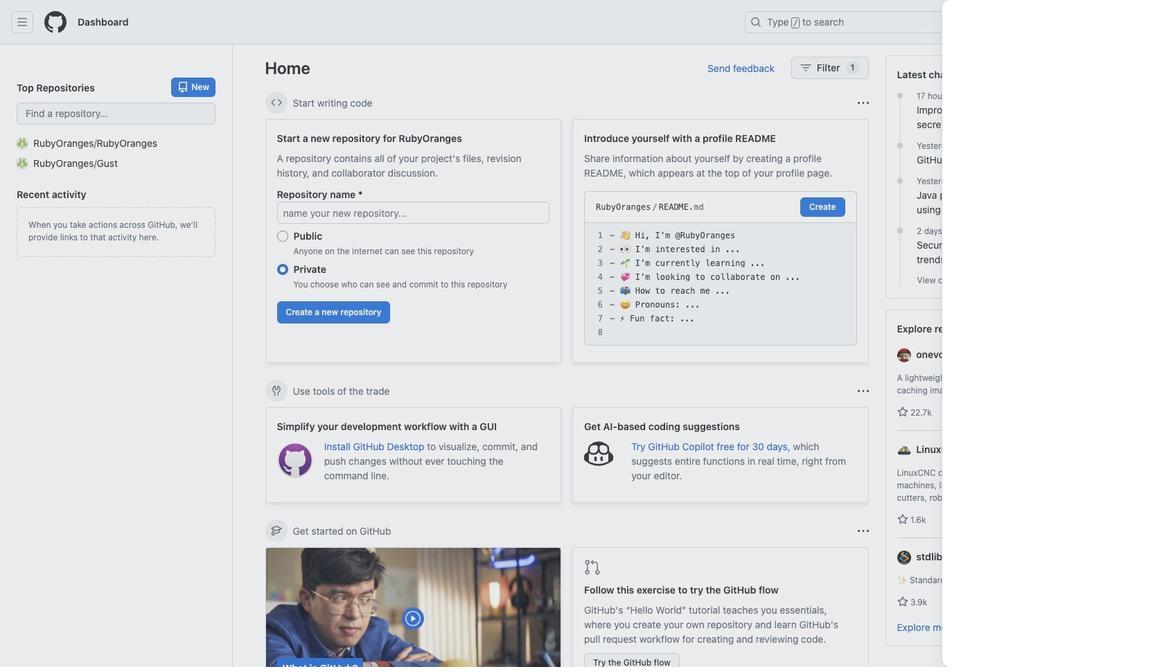 Task type: vqa. For each thing, say whether or not it's contained in the screenshot.
no
no



Task type: locate. For each thing, give the bounding box(es) containing it.
0 vertical spatial dot fill image
[[895, 140, 906, 151]]

2 dot fill image from the top
[[895, 175, 906, 186]]

homepage image
[[44, 11, 67, 33]]

1 dot fill image from the top
[[895, 140, 906, 151]]

0 vertical spatial dot fill image
[[895, 90, 906, 101]]

0 vertical spatial star image
[[897, 407, 908, 418]]

account element
[[0, 44, 233, 667]]

star image
[[897, 407, 908, 418], [897, 597, 908, 608]]

explore element
[[885, 55, 1132, 667]]

star image
[[897, 514, 908, 525]]

1 vertical spatial star image
[[897, 597, 908, 608]]

1 vertical spatial dot fill image
[[895, 175, 906, 186]]

dot fill image
[[895, 90, 906, 101], [895, 225, 906, 236]]

1 vertical spatial dot fill image
[[895, 225, 906, 236]]

dot fill image
[[895, 140, 906, 151], [895, 175, 906, 186]]

2 dot fill image from the top
[[895, 225, 906, 236]]



Task type: describe. For each thing, give the bounding box(es) containing it.
1 star image from the top
[[897, 407, 908, 418]]

2 star image from the top
[[897, 597, 908, 608]]

1 dot fill image from the top
[[895, 90, 906, 101]]

explore repositories navigation
[[885, 310, 1132, 647]]



